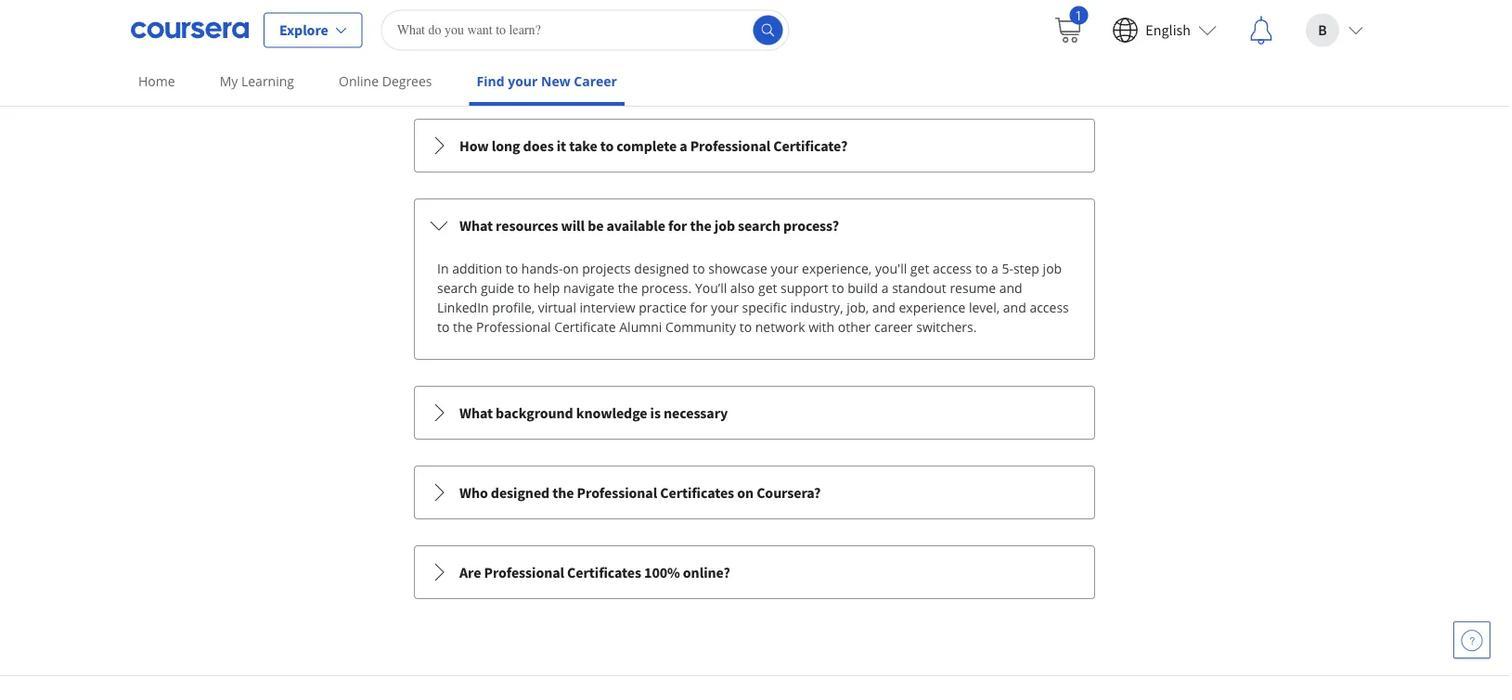 Task type: locate. For each thing, give the bounding box(es) containing it.
are professional certificates 100% online? button
[[415, 547, 1094, 599]]

to down experience,
[[832, 279, 844, 297]]

on left coursera?
[[737, 483, 754, 502]]

a down you'll at the top of the page
[[882, 279, 889, 297]]

your
[[508, 72, 538, 90], [771, 260, 799, 277], [711, 299, 739, 316]]

for inside in addition to hands-on projects designed to showcase your experience, you'll get access to a 5-step job search guide to help navigate the process. you'll also get support  to build a standout resume and linkedin profile, virtual interview practice for your specific industry, job, and experience level, and access to the professional certificate alumni community to network with other career switchers.
[[690, 299, 708, 316]]

0 vertical spatial access
[[933, 260, 972, 277]]

professional left certificate?
[[690, 136, 771, 155]]

1 horizontal spatial a
[[882, 279, 889, 297]]

what for what background knowledge is necessary
[[459, 404, 493, 422]]

search inside dropdown button
[[738, 216, 781, 235]]

professional down profile,
[[476, 318, 551, 336]]

hands-
[[522, 260, 563, 277]]

does
[[523, 136, 554, 155]]

0 horizontal spatial for
[[668, 216, 687, 235]]

1
[[1075, 6, 1083, 24]]

who designed the professional certificates on coursera? button
[[415, 467, 1094, 519]]

certificates down necessary at the left of the page
[[660, 483, 734, 502]]

search
[[738, 216, 781, 235], [437, 279, 477, 297]]

2 vertical spatial your
[[711, 299, 739, 316]]

a
[[680, 136, 687, 155], [991, 260, 999, 277], [882, 279, 889, 297]]

your up support
[[771, 260, 799, 277]]

to
[[600, 136, 614, 155], [506, 260, 518, 277], [693, 260, 705, 277], [976, 260, 988, 277], [518, 279, 530, 297], [832, 279, 844, 297], [437, 318, 450, 336], [740, 318, 752, 336]]

designed
[[634, 260, 689, 277], [491, 483, 550, 502]]

what resources will be available for the job search process?
[[459, 216, 839, 235]]

and right level,
[[1003, 299, 1026, 316]]

get up specific
[[758, 279, 777, 297]]

switchers.
[[916, 318, 977, 336]]

the down background
[[553, 483, 574, 502]]

0 vertical spatial search
[[738, 216, 781, 235]]

access up resume
[[933, 260, 972, 277]]

explore button
[[264, 13, 363, 48]]

job,
[[847, 299, 869, 316]]

community
[[666, 318, 736, 336]]

1 horizontal spatial designed
[[634, 260, 689, 277]]

what left background
[[459, 404, 493, 422]]

for right available
[[668, 216, 687, 235]]

resources
[[496, 216, 558, 235]]

for up community
[[690, 299, 708, 316]]

b
[[1318, 21, 1327, 39]]

necessary
[[664, 404, 728, 422]]

certificates
[[660, 483, 734, 502], [567, 563, 641, 582]]

to down specific
[[740, 318, 752, 336]]

process.
[[641, 279, 692, 297]]

0 horizontal spatial job
[[715, 216, 735, 235]]

a right complete on the top left
[[680, 136, 687, 155]]

0 horizontal spatial your
[[508, 72, 538, 90]]

in
[[437, 260, 449, 277]]

search up the showcase
[[738, 216, 781, 235]]

career
[[574, 72, 617, 90]]

complete
[[617, 136, 677, 155]]

0 vertical spatial designed
[[634, 260, 689, 277]]

professional inside in addition to hands-on projects designed to showcase your experience, you'll get access to a 5-step job search guide to help navigate the process. you'll also get support  to build a standout resume and linkedin profile, virtual interview practice for your specific industry, job, and experience level, and access to the professional certificate alumni community to network with other career switchers.
[[476, 318, 551, 336]]

resume
[[950, 279, 996, 297]]

access down the step
[[1030, 299, 1069, 316]]

on
[[563, 260, 579, 277], [737, 483, 754, 502]]

None search field
[[381, 10, 790, 51]]

1 vertical spatial certificates
[[567, 563, 641, 582]]

my learning
[[220, 72, 294, 90]]

1 horizontal spatial access
[[1030, 299, 1069, 316]]

1 vertical spatial get
[[758, 279, 777, 297]]

get
[[910, 260, 930, 277], [758, 279, 777, 297]]

professional
[[690, 136, 771, 155], [476, 318, 551, 336], [577, 483, 657, 502], [484, 563, 564, 582]]

online degrees
[[339, 72, 432, 90]]

0 vertical spatial job
[[715, 216, 735, 235]]

job up the showcase
[[715, 216, 735, 235]]

to up you'll
[[693, 260, 705, 277]]

my
[[220, 72, 238, 90]]

2 horizontal spatial a
[[991, 260, 999, 277]]

coursera?
[[757, 483, 821, 502]]

the inside who designed the professional certificates on coursera? dropdown button
[[553, 483, 574, 502]]

with
[[809, 318, 835, 336]]

help center image
[[1461, 629, 1483, 652]]

professional down knowledge
[[577, 483, 657, 502]]

1 link
[[1038, 0, 1098, 60]]

job right the step
[[1043, 260, 1062, 277]]

1 vertical spatial on
[[737, 483, 754, 502]]

search inside in addition to hands-on projects designed to showcase your experience, you'll get access to a 5-step job search guide to help navigate the process. you'll also get support  to build a standout resume and linkedin profile, virtual interview practice for your specific industry, job, and experience level, and access to the professional certificate alumni community to network with other career switchers.
[[437, 279, 477, 297]]

the up the showcase
[[690, 216, 712, 235]]

navigate
[[563, 279, 615, 297]]

home link
[[131, 60, 183, 102]]

1 horizontal spatial on
[[737, 483, 754, 502]]

designed right 'who'
[[491, 483, 550, 502]]

search up linkedin
[[437, 279, 477, 297]]

projects
[[582, 260, 631, 277]]

learning
[[241, 72, 294, 90]]

job
[[715, 216, 735, 235], [1043, 260, 1062, 277]]

what resources will be available for the job search process? button
[[415, 199, 1094, 251]]

standout
[[892, 279, 947, 297]]

experience,
[[802, 260, 872, 277]]

2 what from the top
[[459, 404, 493, 422]]

1 vertical spatial designed
[[491, 483, 550, 502]]

and
[[1000, 279, 1023, 297], [872, 299, 896, 316], [1003, 299, 1026, 316]]

guide
[[481, 279, 514, 297]]

what
[[459, 216, 493, 235], [459, 404, 493, 422]]

0 vertical spatial certificates
[[660, 483, 734, 502]]

certificates left 100%
[[567, 563, 641, 582]]

find your new career link
[[469, 60, 625, 106]]

What do you want to learn? text field
[[381, 10, 790, 51]]

english
[[1146, 21, 1191, 39]]

who
[[459, 483, 488, 502]]

the
[[690, 216, 712, 235], [618, 279, 638, 297], [453, 318, 473, 336], [553, 483, 574, 502]]

level,
[[969, 299, 1000, 316]]

0 horizontal spatial designed
[[491, 483, 550, 502]]

are
[[459, 563, 481, 582]]

0 vertical spatial what
[[459, 216, 493, 235]]

industry,
[[790, 299, 843, 316]]

0 horizontal spatial on
[[563, 260, 579, 277]]

on up navigate
[[563, 260, 579, 277]]

to right take
[[600, 136, 614, 155]]

you'll
[[695, 279, 727, 297]]

1 vertical spatial access
[[1030, 299, 1069, 316]]

get up the 'standout'
[[910, 260, 930, 277]]

1 vertical spatial job
[[1043, 260, 1062, 277]]

a left 5-
[[991, 260, 999, 277]]

what up addition
[[459, 216, 493, 235]]

1 horizontal spatial search
[[738, 216, 781, 235]]

b button
[[1291, 0, 1378, 60]]

0 horizontal spatial certificates
[[567, 563, 641, 582]]

2 vertical spatial a
[[882, 279, 889, 297]]

online degrees link
[[331, 60, 440, 102]]

0 vertical spatial on
[[563, 260, 579, 277]]

coursera image
[[131, 15, 249, 45]]

0 horizontal spatial get
[[758, 279, 777, 297]]

1 horizontal spatial get
[[910, 260, 930, 277]]

designed up process.
[[634, 260, 689, 277]]

shopping cart: 1 item element
[[1053, 6, 1088, 45]]

professional inside 'dropdown button'
[[484, 563, 564, 582]]

0 horizontal spatial access
[[933, 260, 972, 277]]

professional right are
[[484, 563, 564, 582]]

take
[[569, 136, 597, 155]]

knowledge
[[576, 404, 647, 422]]

what background knowledge is necessary
[[459, 404, 728, 422]]

professional inside dropdown button
[[690, 136, 771, 155]]

0 vertical spatial get
[[910, 260, 930, 277]]

certificate?
[[774, 136, 848, 155]]

1 vertical spatial for
[[690, 299, 708, 316]]

designed inside in addition to hands-on projects designed to showcase your experience, you'll get access to a 5-step job search guide to help navigate the process. you'll also get support  to build a standout resume and linkedin profile, virtual interview practice for your specific industry, job, and experience level, and access to the professional certificate alumni community to network with other career switchers.
[[634, 260, 689, 277]]

2 horizontal spatial your
[[771, 260, 799, 277]]

for
[[668, 216, 687, 235], [690, 299, 708, 316]]

help
[[534, 279, 560, 297]]

0 horizontal spatial search
[[437, 279, 477, 297]]

build
[[848, 279, 878, 297]]

explore
[[279, 21, 328, 39]]

to up resume
[[976, 260, 988, 277]]

your right find
[[508, 72, 538, 90]]

1 what from the top
[[459, 216, 493, 235]]

0 vertical spatial a
[[680, 136, 687, 155]]

1 horizontal spatial certificates
[[660, 483, 734, 502]]

1 horizontal spatial for
[[690, 299, 708, 316]]

1 vertical spatial what
[[459, 404, 493, 422]]

job inside dropdown button
[[715, 216, 735, 235]]

find your new career
[[477, 72, 617, 90]]

0 horizontal spatial a
[[680, 136, 687, 155]]

on inside in addition to hands-on projects designed to showcase your experience, you'll get access to a 5-step job search guide to help navigate the process. you'll also get support  to build a standout resume and linkedin profile, virtual interview practice for your specific industry, job, and experience level, and access to the professional certificate alumni community to network with other career switchers.
[[563, 260, 579, 277]]

will
[[561, 216, 585, 235]]

1 horizontal spatial job
[[1043, 260, 1062, 277]]

step
[[1014, 260, 1040, 277]]

0 vertical spatial for
[[668, 216, 687, 235]]

your down you'll
[[711, 299, 739, 316]]

alumni
[[619, 318, 662, 336]]

1 vertical spatial search
[[437, 279, 477, 297]]



Task type: vqa. For each thing, say whether or not it's contained in the screenshot.
the bottom ARABIC
no



Task type: describe. For each thing, give the bounding box(es) containing it.
in addition to hands-on projects designed to showcase your experience, you'll get access to a 5-step job search guide to help navigate the process. you'll also get support  to build a standout resume and linkedin profile, virtual interview practice for your specific industry, job, and experience level, and access to the professional certificate alumni community to network with other career switchers.
[[437, 260, 1069, 336]]

professional inside dropdown button
[[577, 483, 657, 502]]

are professional certificates 100% online?
[[459, 563, 730, 582]]

other
[[838, 318, 871, 336]]

and down 5-
[[1000, 279, 1023, 297]]

and up career
[[872, 299, 896, 316]]

experience
[[899, 299, 966, 316]]

profile,
[[492, 299, 535, 316]]

how long does it take to complete a professional certificate? button
[[415, 120, 1094, 171]]

to inside dropdown button
[[600, 136, 614, 155]]

virtual
[[538, 299, 576, 316]]

certificates inside dropdown button
[[660, 483, 734, 502]]

on inside dropdown button
[[737, 483, 754, 502]]

interview
[[580, 299, 635, 316]]

my learning link
[[212, 60, 302, 102]]

the down linkedin
[[453, 318, 473, 336]]

online
[[339, 72, 379, 90]]

network
[[755, 318, 805, 336]]

available
[[607, 216, 666, 235]]

background
[[496, 404, 573, 422]]

it
[[557, 136, 566, 155]]

process?
[[783, 216, 839, 235]]

who designed the professional certificates on coursera?
[[459, 483, 821, 502]]

what for what resources will be available for the job search process?
[[459, 216, 493, 235]]

degrees
[[382, 72, 432, 90]]

also
[[730, 279, 755, 297]]

linkedin
[[437, 299, 489, 316]]

100%
[[644, 563, 680, 582]]

for inside dropdown button
[[668, 216, 687, 235]]

to up the guide
[[506, 260, 518, 277]]

home
[[138, 72, 175, 90]]

specific
[[742, 299, 787, 316]]

0 vertical spatial your
[[508, 72, 538, 90]]

online?
[[683, 563, 730, 582]]

support
[[781, 279, 829, 297]]

to up profile,
[[518, 279, 530, 297]]

certificate
[[554, 318, 616, 336]]

the up interview
[[618, 279, 638, 297]]

practice
[[639, 299, 687, 316]]

how long does it take to complete a professional certificate?
[[459, 136, 848, 155]]

designed inside who designed the professional certificates on coursera? dropdown button
[[491, 483, 550, 502]]

new
[[541, 72, 571, 90]]

career
[[874, 318, 913, 336]]

showcase
[[709, 260, 768, 277]]

job inside in addition to hands-on projects designed to showcase your experience, you'll get access to a 5-step job search guide to help navigate the process. you'll also get support  to build a standout resume and linkedin profile, virtual interview practice for your specific industry, job, and experience level, and access to the professional certificate alumni community to network with other career switchers.
[[1043, 260, 1062, 277]]

certificates inside 'dropdown button'
[[567, 563, 641, 582]]

find
[[477, 72, 505, 90]]

is
[[650, 404, 661, 422]]

english button
[[1098, 0, 1232, 60]]

how
[[459, 136, 489, 155]]

the inside 'what resources will be available for the job search process?' dropdown button
[[690, 216, 712, 235]]

5-
[[1002, 260, 1014, 277]]

you'll
[[875, 260, 907, 277]]

long
[[492, 136, 520, 155]]

1 horizontal spatial your
[[711, 299, 739, 316]]

1 vertical spatial a
[[991, 260, 999, 277]]

what background knowledge is necessary button
[[415, 387, 1094, 439]]

to down linkedin
[[437, 318, 450, 336]]

be
[[588, 216, 604, 235]]

1 vertical spatial your
[[771, 260, 799, 277]]

a inside how long does it take to complete a professional certificate? dropdown button
[[680, 136, 687, 155]]

addition
[[452, 260, 502, 277]]



